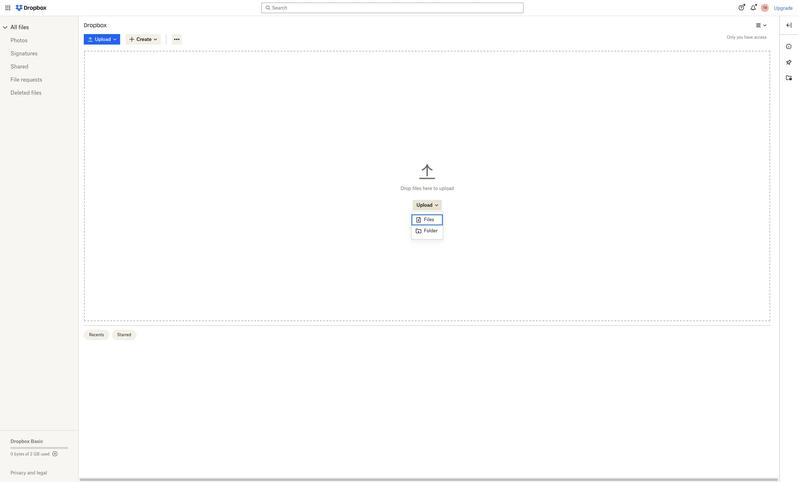 Task type: describe. For each thing, give the bounding box(es) containing it.
all files link
[[10, 22, 79, 32]]

global header element
[[0, 0, 799, 16]]

files
[[424, 217, 435, 222]]

files for drop
[[413, 186, 422, 191]]

drop
[[401, 186, 412, 191]]

recents
[[89, 332, 104, 337]]

requests
[[21, 76, 42, 83]]

open activity image
[[786, 74, 794, 82]]

dropbox for dropbox basic
[[10, 438, 30, 444]]

privacy and legal
[[10, 470, 47, 475]]

and
[[27, 470, 35, 475]]

recents button
[[84, 330, 109, 340]]

get more space image
[[51, 450, 59, 458]]

dropbox for dropbox
[[84, 22, 107, 29]]

basic
[[31, 438, 43, 444]]

starred
[[117, 332, 131, 337]]

gb
[[34, 452, 40, 456]]

upgrade link
[[775, 5, 794, 11]]

upgrade
[[775, 5, 794, 11]]

deleted
[[10, 89, 30, 96]]

files for all
[[19, 24, 29, 30]]

all
[[10, 24, 17, 30]]

files for deleted
[[31, 89, 42, 96]]

privacy and legal link
[[10, 470, 79, 475]]

deleted files
[[10, 89, 42, 96]]

deleted files link
[[10, 86, 68, 99]]

you
[[737, 35, 744, 40]]

bytes
[[14, 452, 24, 456]]

dropbox basic
[[10, 438, 43, 444]]

0 bytes of 2 gb used
[[10, 452, 50, 456]]

open pinned items image
[[786, 58, 794, 66]]

signatures link
[[10, 47, 68, 60]]

signatures
[[10, 50, 38, 57]]

2
[[30, 452, 32, 456]]

shared link
[[10, 60, 68, 73]]



Task type: vqa. For each thing, say whether or not it's contained in the screenshot.
and
yes



Task type: locate. For each thing, give the bounding box(es) containing it.
upload
[[440, 186, 454, 191]]

1 horizontal spatial files
[[31, 89, 42, 96]]

2 horizontal spatial files
[[413, 186, 422, 191]]

all files
[[10, 24, 29, 30]]

have
[[745, 35, 754, 40]]

photos
[[10, 37, 28, 44]]

photos link
[[10, 34, 68, 47]]

0
[[10, 452, 13, 456]]

1 vertical spatial dropbox
[[10, 438, 30, 444]]

0 vertical spatial dropbox
[[84, 22, 107, 29]]

files
[[19, 24, 29, 30], [31, 89, 42, 96], [413, 186, 422, 191]]

dropbox
[[84, 22, 107, 29], [10, 438, 30, 444]]

files left "here"
[[413, 186, 422, 191]]

privacy
[[10, 470, 26, 475]]

used
[[41, 452, 50, 456]]

legal
[[37, 470, 47, 475]]

open details pane image
[[786, 21, 794, 29]]

file requests
[[10, 76, 42, 83]]

0 horizontal spatial files
[[19, 24, 29, 30]]

open information panel image
[[786, 43, 794, 50]]

1 vertical spatial files
[[31, 89, 42, 96]]

dropbox logo - go to the homepage image
[[13, 3, 49, 13]]

starred button
[[112, 330, 137, 340]]

shared
[[10, 63, 28, 70]]

file
[[10, 76, 20, 83]]

0 horizontal spatial dropbox
[[10, 438, 30, 444]]

access
[[755, 35, 767, 40]]

upload button
[[413, 200, 442, 211]]

0 vertical spatial files
[[19, 24, 29, 30]]

2 vertical spatial files
[[413, 186, 422, 191]]

only you have access
[[728, 35, 767, 40]]

1 horizontal spatial dropbox
[[84, 22, 107, 29]]

folder
[[424, 228, 438, 233]]

drop files here to upload
[[401, 186, 454, 191]]

upload
[[417, 202, 433, 208]]

to
[[434, 186, 438, 191]]

files right 'all'
[[19, 24, 29, 30]]

only
[[728, 35, 736, 40]]

of
[[25, 452, 29, 456]]

here
[[423, 186, 433, 191]]

file requests link
[[10, 73, 68, 86]]

files down the file requests link
[[31, 89, 42, 96]]



